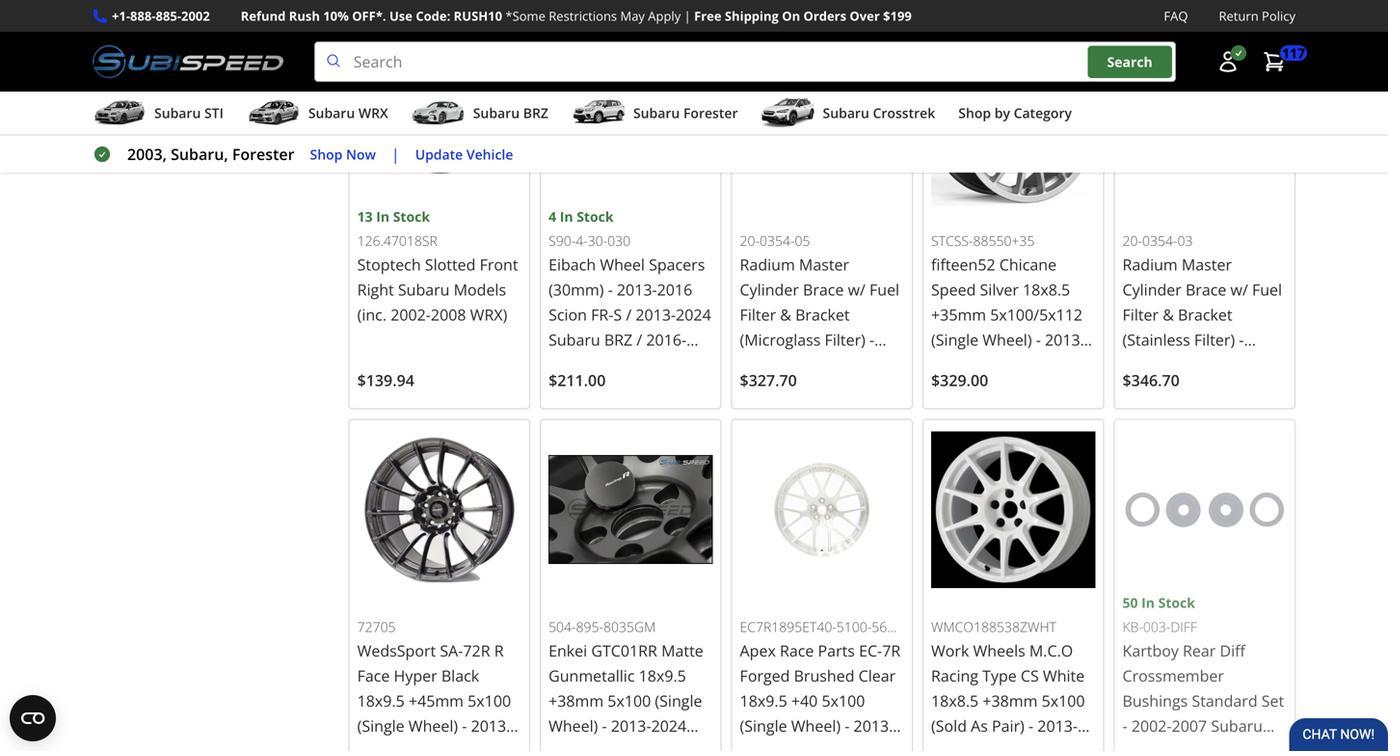 Task type: locate. For each thing, give the bounding box(es) containing it.
refund rush 10% off*. use code: rush10 *some restrictions may apply | free shipping on orders over $199
[[241, 7, 912, 25]]

models
[[454, 279, 506, 300]]

cylinder up (stainless
[[1123, 279, 1182, 300]]

(single down face
[[357, 716, 405, 736]]

05
[[795, 232, 811, 250]]

2 master from the left
[[1182, 254, 1233, 275]]

restrictions
[[549, 7, 617, 25]]

18x9.5
[[639, 665, 687, 686], [357, 690, 405, 711], [740, 690, 788, 711]]

1998- up 1993-
[[670, 354, 711, 375]]

subaru down gunmetallic
[[549, 741, 601, 751]]

1998- down the standard
[[1204, 741, 1245, 751]]

2002- right (inc.
[[391, 304, 431, 325]]

0 horizontal spatial filter
[[740, 304, 776, 325]]

(microglass
[[740, 329, 821, 350]]

in right 50
[[1142, 594, 1155, 612]]

in right 4
[[560, 207, 573, 226]]

subaru right $346.70
[[1203, 354, 1254, 375]]

1997-
[[813, 379, 853, 400], [1196, 379, 1236, 400]]

impreza down (stainless
[[1123, 379, 1182, 400]]

return policy link
[[1219, 6, 1296, 26]]

0 horizontal spatial crosstrek
[[588, 354, 657, 375]]

brz inside the 4 in stock s90-4-30-030 eibach wheel spacers (30mm) - 2013-2016 scion fr-s / 2013-2024 subaru brz / 2016- 2021 crosstrek / 1998- 2018 forester / 1993- 2024 impreza / 2017- 2020 toyota 86
[[605, 329, 633, 350]]

open widget image
[[10, 695, 56, 742]]

in
[[376, 207, 390, 226], [560, 207, 573, 226], [1142, 594, 1155, 612]]

2007 inside 50 in stock kb-003-diff kartboy rear diff crossmember bushings standard set - 2002-2007 subaru wrx / sti / 1998-
[[1172, 716, 1208, 736]]

1997- for $346.70
[[1196, 379, 1236, 400]]

bracket up (stainless
[[1179, 304, 1233, 325]]

brace inside "20-0354-03 radium master cylinder brace w/ fuel filter & bracket (stainless filter) - 2002-2007 subaru impreza / 1997-2008 forester"
[[1186, 279, 1227, 300]]

filter) right (stainless
[[1195, 329, 1236, 350]]

2 horizontal spatial (single
[[740, 716, 788, 736]]

0 horizontal spatial w/
[[848, 279, 866, 300]]

5x100 down "brushed"
[[822, 690, 866, 711]]

2 horizontal spatial impreza
[[1123, 379, 1182, 400]]

1 horizontal spatial filter)
[[1195, 329, 1236, 350]]

master for (stainless
[[1182, 254, 1233, 275]]

0 horizontal spatial shop
[[310, 145, 343, 163]]

4-
[[576, 232, 588, 250]]

2002
[[181, 7, 210, 25]]

apply
[[648, 7, 681, 25]]

subaru inside 72705 wedssport sa-72r r face hyper black 18x9.5 +45mm 5x100 (single wheel) - 2013- 2024 subaru b
[[397, 741, 448, 751]]

fuel inside "20-0354-03 radium master cylinder brace w/ fuel filter & bracket (stainless filter) - 2002-2007 subaru impreza / 1997-2008 forester"
[[1253, 279, 1283, 300]]

0 vertical spatial sti
[[204, 104, 224, 122]]

1 horizontal spatial master
[[1182, 254, 1233, 275]]

2 bracket from the left
[[1179, 304, 1233, 325]]

crosstrek
[[873, 104, 936, 122], [588, 354, 657, 375]]

0 horizontal spatial 1997-
[[813, 379, 853, 400]]

shop for shop now
[[310, 145, 343, 163]]

subaru down +45mm
[[397, 741, 448, 751]]

2 cylinder from the left
[[1123, 279, 1182, 300]]

1 horizontal spatial wrx
[[1123, 741, 1156, 751]]

- inside the 4 in stock s90-4-30-030 eibach wheel spacers (30mm) - 2013-2016 scion fr-s / 2013-2024 subaru brz / 2016- 2021 crosstrek / 1998- 2018 forester / 1993- 2024 impreza / 2017- 2020 toyota 86
[[608, 279, 613, 300]]

1 filter from the left
[[740, 304, 776, 325]]

radium for radium master cylinder brace w/ fuel filter & bracket (microglass filter) - 2002-2007 subaru impreza / 1997-2008 forester
[[740, 254, 795, 275]]

0 vertical spatial wrx
[[359, 104, 388, 122]]

radium inside 20-0354-05 radium master cylinder brace w/ fuel filter & bracket (microglass filter) - 2002-2007 subaru impreza / 1997-2008 forester
[[740, 254, 795, 275]]

fr-
[[591, 304, 614, 325]]

w/ inside 20-0354-05 radium master cylinder brace w/ fuel filter & bracket (microglass filter) - 2002-2007 subaru impreza / 1997-2008 forester
[[848, 279, 866, 300]]

4 5x100 from the left
[[1042, 690, 1086, 711]]

+38mm down gunmetallic
[[549, 690, 604, 711]]

20- inside "20-0354-03 radium master cylinder brace w/ fuel filter & bracket (stainless filter) - 2002-2007 subaru impreza / 1997-2008 forester"
[[1123, 232, 1143, 250]]

2 vertical spatial brz
[[605, 741, 633, 751]]

18x9.5 down matte
[[639, 665, 687, 686]]

2007 inside "20-0354-03 radium master cylinder brace w/ fuel filter & bracket (stainless filter) - 2002-2007 subaru impreza / 1997-2008 forester"
[[1163, 354, 1199, 375]]

5x100 inside 72705 wedssport sa-72r r face hyper black 18x9.5 +45mm 5x100 (single wheel) - 2013- 2024 subaru b
[[468, 690, 511, 711]]

bracket
[[796, 304, 850, 325], [1179, 304, 1233, 325]]

subaru inside the wmco188538zwht work wheels m.c.o racing type cs white 18x8.5 +38mm 5x100 (sold as pair) - 2013- 2024 subaru b
[[971, 741, 1023, 751]]

0 vertical spatial crosstrek
[[873, 104, 936, 122]]

1 horizontal spatial in
[[560, 207, 573, 226]]

0 horizontal spatial 1998-
[[670, 354, 711, 375]]

shop inside shop now link
[[310, 145, 343, 163]]

5x100 for racing
[[1042, 690, 1086, 711]]

wrx down bushings
[[1123, 741, 1156, 751]]

sti inside dropdown button
[[204, 104, 224, 122]]

2003,
[[127, 144, 167, 165]]

in inside 13 in stock 126.47018sr stoptech slotted front right subaru models (inc. 2002-2008 wrx)
[[376, 207, 390, 226]]

50
[[1123, 594, 1139, 612]]

1 +38mm from the left
[[549, 690, 604, 711]]

1997- for $327.70
[[813, 379, 853, 400]]

radium down 03
[[1123, 254, 1178, 275]]

apex
[[740, 640, 776, 661]]

0 horizontal spatial wheel)
[[409, 716, 458, 736]]

faq link
[[1164, 6, 1189, 26]]

master down the 05
[[799, 254, 850, 275]]

a subaru brz thumbnail image image
[[412, 98, 466, 127]]

radium master cylinder brace w/ fuel filter & bracket (microglass filter) - 2002-2007 subaru impreza / 1997-2008 forester image
[[740, 41, 905, 206]]

& inside 20-0354-05 radium master cylinder brace w/ fuel filter & bracket (microglass filter) - 2002-2007 subaru impreza / 1997-2008 forester
[[780, 304, 792, 325]]

1 vertical spatial brz
[[605, 329, 633, 350]]

1997- inside "20-0354-03 radium master cylinder brace w/ fuel filter & bracket (stainless filter) - 2002-2007 subaru impreza / 1997-2008 forester"
[[1196, 379, 1236, 400]]

1 horizontal spatial 20-
[[1123, 232, 1143, 250]]

(30mm)
[[549, 279, 604, 300]]

5x100 for 7r
[[822, 690, 866, 711]]

fuel for radium master cylinder brace w/ fuel filter & bracket (stainless filter) - 2002-2007 subaru impreza / 1997-2008 forester
[[1253, 279, 1283, 300]]

20-0354-05 radium master cylinder brace w/ fuel filter & bracket (microglass filter) - 2002-2007 subaru impreza / 1997-2008 forester
[[740, 232, 900, 425]]

wheel) inside 504-895-8035gm enkei gtc01rr matte gunmetallic 18x9.5 +38mm 5x100 (single wheel) - 2013-2024 subaru brz / scion
[[549, 716, 598, 736]]

brace down the 05
[[803, 279, 844, 300]]

20- inside 20-0354-05 radium master cylinder brace w/ fuel filter & bracket (microglass filter) - 2002-2007 subaru impreza / 1997-2008 forester
[[740, 232, 760, 250]]

0 horizontal spatial master
[[799, 254, 850, 275]]

& up (stainless
[[1163, 304, 1175, 325]]

a subaru sti thumbnail image image
[[93, 98, 147, 127]]

2008 for (stainless
[[1236, 379, 1271, 400]]

subaru down pair) on the right of page
[[971, 741, 1023, 751]]

0 horizontal spatial stock
[[393, 207, 430, 226]]

subaru inside 13 in stock 126.47018sr stoptech slotted front right subaru models (inc. 2002-2008 wrx)
[[398, 279, 450, 300]]

0 horizontal spatial 20-
[[740, 232, 760, 250]]

stcss-88550+35
[[932, 232, 1035, 250]]

brz down s
[[605, 329, 633, 350]]

filter up (stainless
[[1123, 304, 1159, 325]]

2024 inside the wmco188538zwht work wheels m.c.o racing type cs white 18x8.5 +38mm 5x100 (sold as pair) - 2013- 2024 subaru b
[[932, 741, 967, 751]]

stock up 30-
[[577, 207, 614, 226]]

1 horizontal spatial radium
[[1123, 254, 1178, 275]]

subaru crosstrek
[[823, 104, 936, 122]]

1 horizontal spatial 1997-
[[1196, 379, 1236, 400]]

search button
[[1088, 46, 1172, 78]]

brz inside 504-895-8035gm enkei gtc01rr matte gunmetallic 18x9.5 +38mm 5x100 (single wheel) - 2013-2024 subaru brz / scion
[[605, 741, 633, 751]]

wheel) down +40
[[792, 716, 841, 736]]

master down 03
[[1182, 254, 1233, 275]]

filter) inside 20-0354-05 radium master cylinder brace w/ fuel filter & bracket (microglass filter) - 2002-2007 subaru impreza / 1997-2008 forester
[[825, 329, 866, 350]]

subaru right a subaru forester thumbnail image
[[634, 104, 680, 122]]

2013- inside 72705 wedssport sa-72r r face hyper black 18x9.5 +45mm 5x100 (single wheel) - 2013- 2024 subaru b
[[471, 716, 511, 736]]

3 wheel) from the left
[[549, 716, 598, 736]]

2 5x100 from the left
[[822, 690, 866, 711]]

w/
[[848, 279, 866, 300], [1231, 279, 1249, 300]]

wheel)
[[409, 716, 458, 736], [792, 716, 841, 736], [549, 716, 598, 736]]

wheel) down gunmetallic
[[549, 716, 598, 736]]

impreza inside the 4 in stock s90-4-30-030 eibach wheel spacers (30mm) - 2013-2016 scion fr-s / 2013-2024 subaru brz / 2016- 2021 crosstrek / 1998- 2018 forester / 1993- 2024 impreza / 2017- 2020 toyota 86
[[588, 405, 647, 425]]

subaru down the standard
[[1212, 716, 1263, 736]]

- inside 504-895-8035gm enkei gtc01rr matte gunmetallic 18x9.5 +38mm 5x100 (single wheel) - 2013-2024 subaru brz / scion
[[602, 716, 607, 736]]

shop inside shop by category dropdown button
[[959, 104, 992, 122]]

1 & from the left
[[780, 304, 792, 325]]

1997- right $346.70
[[1196, 379, 1236, 400]]

1 horizontal spatial impreza
[[740, 379, 799, 400]]

0 horizontal spatial sti
[[204, 104, 224, 122]]

2008 inside 20-0354-05 radium master cylinder brace w/ fuel filter & bracket (microglass filter) - 2002-2007 subaru impreza / 1997-2008 forester
[[853, 379, 888, 400]]

forester down the a subaru wrx thumbnail image
[[232, 144, 295, 165]]

2008 for (microglass
[[853, 379, 888, 400]]

/
[[626, 304, 632, 325], [637, 329, 643, 350], [661, 354, 666, 375], [803, 379, 809, 400], [652, 379, 658, 400], [1186, 379, 1192, 400], [651, 405, 657, 425], [637, 741, 643, 751], [1160, 741, 1165, 751], [1195, 741, 1200, 751]]

2013- down gunmetallic
[[611, 716, 652, 736]]

s90-
[[549, 232, 576, 250]]

wheel) for +40
[[792, 716, 841, 736]]

0 horizontal spatial radium
[[740, 254, 795, 275]]

radium master cylinder brace w/ fuel filter & bracket (stainless filter) - 2002-2007 subaru impreza / 1997-2008 forester image
[[1123, 41, 1288, 206]]

stock for 003-
[[1159, 594, 1196, 612]]

20- for radium master cylinder brace w/ fuel filter & bracket (stainless filter) - 2002-2007 subaru impreza / 1997-2008 forester
[[1123, 232, 1143, 250]]

(single
[[655, 690, 703, 711], [357, 716, 405, 736], [740, 716, 788, 736]]

race
[[780, 640, 814, 661]]

1997- right $327.70 on the right of the page
[[813, 379, 853, 400]]

1 cylinder from the left
[[740, 279, 799, 300]]

2024 down face
[[357, 741, 393, 751]]

0 horizontal spatial cylinder
[[740, 279, 799, 300]]

18x9.5 down face
[[357, 690, 405, 711]]

stock inside 13 in stock 126.47018sr stoptech slotted front right subaru models (inc. 2002-2008 wrx)
[[393, 207, 430, 226]]

& up (microglass in the top right of the page
[[780, 304, 792, 325]]

forester
[[684, 104, 738, 122], [232, 144, 295, 165], [588, 379, 648, 400], [740, 405, 800, 425], [1123, 405, 1183, 425]]

cylinder for radium master cylinder brace w/ fuel filter & bracket (stainless filter) - 2002-2007 subaru impreza / 1997-2008 forester
[[1123, 279, 1182, 300]]

subaru inside 504-895-8035gm enkei gtc01rr matte gunmetallic 18x9.5 +38mm 5x100 (single wheel) - 2013-2024 subaru brz / scion
[[549, 741, 601, 751]]

2024 down 2018 on the bottom of the page
[[549, 405, 584, 425]]

impreza up toyota
[[588, 405, 647, 425]]

1 horizontal spatial bracket
[[1179, 304, 1233, 325]]

0 horizontal spatial &
[[780, 304, 792, 325]]

2 filter) from the left
[[1195, 329, 1236, 350]]

filter)
[[825, 329, 866, 350], [1195, 329, 1236, 350]]

- down gunmetallic
[[602, 716, 607, 736]]

rear
[[1183, 640, 1216, 661]]

2 filter from the left
[[1123, 304, 1159, 325]]

search input field
[[314, 42, 1177, 82]]

master inside "20-0354-03 radium master cylinder brace w/ fuel filter & bracket (stainless filter) - 2002-2007 subaru impreza / 1997-2008 forester"
[[1182, 254, 1233, 275]]

by
[[995, 104, 1011, 122]]

1 vertical spatial 1998-
[[1204, 741, 1245, 751]]

wrx up now
[[359, 104, 388, 122]]

1 horizontal spatial 1998-
[[1204, 741, 1245, 751]]

0 horizontal spatial in
[[376, 207, 390, 226]]

bracket for (stainless
[[1179, 304, 1233, 325]]

2 brace from the left
[[1186, 279, 1227, 300]]

2 wheel) from the left
[[792, 716, 841, 736]]

master
[[799, 254, 850, 275], [1182, 254, 1233, 275]]

/ inside 20-0354-05 radium master cylinder brace w/ fuel filter & bracket (microglass filter) - 2002-2007 subaru impreza / 1997-2008 forester
[[803, 379, 809, 400]]

bc
[[740, 640, 757, 658]]

+38mm up pair) on the right of page
[[983, 690, 1038, 711]]

subaru down (microglass in the top right of the page
[[820, 354, 872, 375]]

2007 inside 20-0354-05 radium master cylinder brace w/ fuel filter & bracket (microglass filter) - 2002-2007 subaru impreza / 1997-2008 forester
[[781, 354, 816, 375]]

1 filter) from the left
[[825, 329, 866, 350]]

subaru down +40
[[780, 741, 831, 751]]

wedssport sa-72r r face hyper black 18x9.5 +45mm 5x100 (single wheel) - 2013-2024 subaru brz / scion fr-s / toyota gr86 / 2014-2018 subaru forester image
[[357, 428, 522, 592]]

- right (stainless
[[1240, 329, 1245, 350]]

1 horizontal spatial |
[[684, 7, 691, 25]]

brace
[[803, 279, 844, 300], [1186, 279, 1227, 300]]

forester down $327.70 on the right of the page
[[740, 405, 800, 425]]

0 horizontal spatial |
[[391, 144, 400, 165]]

fuel for radium master cylinder brace w/ fuel filter & bracket (microglass filter) - 2002-2007 subaru impreza / 1997-2008 forester
[[870, 279, 900, 300]]

1 horizontal spatial sti
[[1169, 741, 1191, 751]]

2013- down "clear"
[[854, 716, 894, 736]]

(single inside 72705 wedssport sa-72r r face hyper black 18x9.5 +45mm 5x100 (single wheel) - 2013- 2024 subaru b
[[357, 716, 405, 736]]

wmco188538zwht
[[932, 618, 1057, 636]]

2 horizontal spatial 2008
[[1236, 379, 1271, 400]]

update vehicle button
[[415, 143, 513, 165]]

5x100 inside apex race parts ec-7r forged brushed clear 18x9.5 +40 5x100 (single wheel) - 2013- 2024 subaru b
[[822, 690, 866, 711]]

brz
[[523, 104, 549, 122], [605, 329, 633, 350], [605, 741, 633, 751]]

1 bracket from the left
[[796, 304, 850, 325]]

1 horizontal spatial filter
[[1123, 304, 1159, 325]]

(single down forged at the right bottom of page
[[740, 716, 788, 736]]

2 horizontal spatial stock
[[1159, 594, 1196, 612]]

$139.94
[[357, 370, 415, 391]]

- up the 'fr-'
[[608, 279, 613, 300]]

1 horizontal spatial w/
[[1231, 279, 1249, 300]]

0 vertical spatial brz
[[523, 104, 549, 122]]

stock up diff
[[1159, 594, 1196, 612]]

2007 down bushings
[[1172, 716, 1208, 736]]

4
[[549, 207, 557, 226]]

10%
[[323, 7, 349, 25]]

$346.70
[[1123, 370, 1180, 391]]

subaru down scion
[[549, 329, 601, 350]]

set
[[1262, 690, 1285, 711]]

shop left by
[[959, 104, 992, 122]]

0354- for radium master cylinder brace w/ fuel filter & bracket (stainless filter) - 2002-2007 subaru impreza / 1997-2008 forester
[[1143, 232, 1178, 250]]

(single for 72705 wedssport sa-72r r face hyper black 18x9.5 +45mm 5x100 (single wheel) - 2013- 2024 subaru b
[[357, 716, 405, 736]]

cylinder inside "20-0354-03 radium master cylinder brace w/ fuel filter & bracket (stainless filter) - 2002-2007 subaru impreza / 1997-2008 forester"
[[1123, 279, 1182, 300]]

impreza inside 20-0354-05 radium master cylinder brace w/ fuel filter & bracket (microglass filter) - 2002-2007 subaru impreza / 1997-2008 forester
[[740, 379, 799, 400]]

+1-888-885-2002 link
[[112, 6, 210, 26]]

2 0354- from the left
[[1143, 232, 1178, 250]]

1 vertical spatial wrx
[[1123, 741, 1156, 751]]

clear
[[859, 665, 896, 686]]

subaru inside apex race parts ec-7r forged brushed clear 18x9.5 +40 5x100 (single wheel) - 2013- 2024 subaru b
[[780, 741, 831, 751]]

diff
[[1171, 618, 1198, 636]]

| right now
[[391, 144, 400, 165]]

shipping
[[725, 7, 779, 25]]

| left free
[[684, 7, 691, 25]]

wheel) inside apex race parts ec-7r forged brushed clear 18x9.5 +40 5x100 (single wheel) - 2013- 2024 subaru b
[[792, 716, 841, 736]]

0 horizontal spatial wrx
[[359, 104, 388, 122]]

forester down search input field on the top of the page
[[684, 104, 738, 122]]

+38mm inside the wmco188538zwht work wheels m.c.o racing type cs white 18x8.5 +38mm 5x100 (sold as pair) - 2013- 2024 subaru b
[[983, 690, 1038, 711]]

2013- right pair) on the right of page
[[1038, 716, 1078, 736]]

shop now link
[[310, 143, 376, 165]]

18x9.5 inside apex race parts ec-7r forged brushed clear 18x9.5 +40 5x100 (single wheel) - 2013- 2024 subaru b
[[740, 690, 788, 711]]

0 horizontal spatial impreza
[[588, 405, 647, 425]]

toyota
[[588, 430, 637, 450]]

bracket up (microglass in the top right of the page
[[796, 304, 850, 325]]

2024 down (sold
[[932, 741, 967, 751]]

bracket inside "20-0354-03 radium master cylinder brace w/ fuel filter & bracket (stainless filter) - 2002-2007 subaru impreza / 1997-2008 forester"
[[1179, 304, 1233, 325]]

subaru inside the 4 in stock s90-4-30-030 eibach wheel spacers (30mm) - 2013-2016 scion fr-s / 2013-2024 subaru brz / 2016- 2021 crosstrek / 1998- 2018 forester / 1993- 2024 impreza / 2017- 2020 toyota 86
[[549, 329, 601, 350]]

2 horizontal spatial in
[[1142, 594, 1155, 612]]

scion
[[549, 304, 587, 325]]

0 horizontal spatial 2008
[[431, 304, 466, 325]]

2013-
[[617, 279, 657, 300], [636, 304, 676, 325], [471, 716, 511, 736], [854, 716, 894, 736], [611, 716, 652, 736], [1038, 716, 1078, 736]]

1 vertical spatial sti
[[1169, 741, 1191, 751]]

0354- for radium master cylinder brace w/ fuel filter & bracket (microglass filter) - 2002-2007 subaru impreza / 1997-2008 forester
[[760, 232, 795, 250]]

radium inside "20-0354-03 radium master cylinder brace w/ fuel filter & bracket (stainless filter) - 2002-2007 subaru impreza / 1997-2008 forester"
[[1123, 254, 1178, 275]]

888-
[[130, 7, 156, 25]]

cylinder inside 20-0354-05 radium master cylinder brace w/ fuel filter & bracket (microglass filter) - 2002-2007 subaru impreza / 1997-2008 forester
[[740, 279, 799, 300]]

radium for radium master cylinder brace w/ fuel filter & bracket (stainless filter) - 2002-2007 subaru impreza / 1997-2008 forester
[[1123, 254, 1178, 275]]

1 radium from the left
[[740, 254, 795, 275]]

1 horizontal spatial wheel)
[[549, 716, 598, 736]]

0 vertical spatial 1998-
[[670, 354, 711, 375]]

0 horizontal spatial +38mm
[[549, 690, 604, 711]]

2002- inside 50 in stock kb-003-diff kartboy rear diff crossmember bushings standard set - 2002-2007 subaru wrx / sti / 1998-
[[1132, 716, 1172, 736]]

1 horizontal spatial 2008
[[853, 379, 888, 400]]

(single down matte
[[655, 690, 703, 711]]

apex race parts ec-7r forged brushed clear 18x9.5 +40 5x100 (single wheel) - 2013- 2024 subaru b
[[740, 640, 901, 751]]

1 horizontal spatial cylinder
[[1123, 279, 1182, 300]]

1 horizontal spatial shop
[[959, 104, 992, 122]]

wheel) down +45mm
[[409, 716, 458, 736]]

0 horizontal spatial 0354-
[[760, 232, 795, 250]]

2008 inside "20-0354-03 radium master cylinder brace w/ fuel filter & bracket (stainless filter) - 2002-2007 subaru impreza / 1997-2008 forester"
[[1236, 379, 1271, 400]]

5x100 down gunmetallic
[[608, 690, 651, 711]]

crossmember
[[1123, 665, 1225, 686]]

+40
[[792, 690, 818, 711]]

bracket for (microglass
[[796, 304, 850, 325]]

filter up (microglass in the top right of the page
[[740, 304, 776, 325]]

sti down bushings
[[1169, 741, 1191, 751]]

in right 13
[[376, 207, 390, 226]]

2007 down (stainless
[[1163, 354, 1199, 375]]

2002- down (stainless
[[1123, 354, 1163, 375]]

2002- down bushings
[[1132, 716, 1172, 736]]

5x100 inside the wmco188538zwht work wheels m.c.o racing type cs white 18x8.5 +38mm 5x100 (sold as pair) - 2013- 2024 subaru b
[[1042, 690, 1086, 711]]

$211.00
[[549, 370, 606, 391]]

fuel inside 20-0354-05 radium master cylinder brace w/ fuel filter & bracket (microglass filter) - 2002-2007 subaru impreza / 1997-2008 forester
[[870, 279, 900, 300]]

wheel
[[600, 254, 645, 275]]

0354- inside 20-0354-05 radium master cylinder brace w/ fuel filter & bracket (microglass filter) - 2002-2007 subaru impreza / 1997-2008 forester
[[760, 232, 795, 250]]

- down bushings
[[1123, 716, 1128, 736]]

18x9.5 for 72705 wedssport sa-72r r face hyper black 18x9.5 +45mm 5x100 (single wheel) - 2013- 2024 subaru b
[[357, 690, 405, 711]]

2 radium from the left
[[1123, 254, 1178, 275]]

0 horizontal spatial (single
[[357, 716, 405, 736]]

(single inside 504-895-8035gm enkei gtc01rr matte gunmetallic 18x9.5 +38mm 5x100 (single wheel) - 2013-2024 subaru brz / scion
[[655, 690, 703, 711]]

in inside the 4 in stock s90-4-30-030 eibach wheel spacers (30mm) - 2013-2016 scion fr-s / 2013-2024 subaru brz / 2016- 2021 crosstrek / 1998- 2018 forester / 1993- 2024 impreza / 2017- 2020 toyota 86
[[560, 207, 573, 226]]

1 horizontal spatial &
[[1163, 304, 1175, 325]]

117 button
[[1254, 43, 1308, 81]]

2008
[[431, 304, 466, 325], [853, 379, 888, 400], [1236, 379, 1271, 400]]

2 horizontal spatial wheel)
[[792, 716, 841, 736]]

stock inside 50 in stock kb-003-diff kartboy rear diff crossmember bushings standard set - 2002-2007 subaru wrx / sti / 1998-
[[1159, 594, 1196, 612]]

- inside 50 in stock kb-003-diff kartboy rear diff crossmember bushings standard set - 2002-2007 subaru wrx / sti / 1998-
[[1123, 716, 1128, 736]]

subispeed logo image
[[93, 42, 283, 82]]

1 fuel from the left
[[870, 279, 900, 300]]

1 horizontal spatial stock
[[577, 207, 614, 226]]

0 horizontal spatial fuel
[[870, 279, 900, 300]]

bracket inside 20-0354-05 radium master cylinder brace w/ fuel filter & bracket (microglass filter) - 2002-2007 subaru impreza / 1997-2008 forester
[[796, 304, 850, 325]]

wheel) inside 72705 wedssport sa-72r r face hyper black 18x9.5 +45mm 5x100 (single wheel) - 2013- 2024 subaru b
[[409, 716, 458, 736]]

0 horizontal spatial bracket
[[796, 304, 850, 325]]

2002- down (microglass in the top right of the page
[[740, 354, 781, 375]]

1 1997- from the left
[[813, 379, 853, 400]]

master for (microglass
[[799, 254, 850, 275]]

2 horizontal spatial 18x9.5
[[740, 690, 788, 711]]

1997- inside 20-0354-05 radium master cylinder brace w/ fuel filter & bracket (microglass filter) - 2002-2007 subaru impreza / 1997-2008 forester
[[813, 379, 853, 400]]

subaru wrx
[[308, 104, 388, 122]]

- down +45mm
[[462, 716, 467, 736]]

2 fuel from the left
[[1253, 279, 1283, 300]]

1 20- from the left
[[740, 232, 760, 250]]

2 w/ from the left
[[1231, 279, 1249, 300]]

filter inside 20-0354-05 radium master cylinder brace w/ fuel filter & bracket (microglass filter) - 2002-2007 subaru impreza / 1997-2008 forester
[[740, 304, 776, 325]]

shop left now
[[310, 145, 343, 163]]

diff
[[1220, 640, 1246, 661]]

brace for (microglass
[[803, 279, 844, 300]]

master inside 20-0354-05 radium master cylinder brace w/ fuel filter & bracket (microglass filter) - 2002-2007 subaru impreza / 1997-2008 forester
[[799, 254, 850, 275]]

crosstrek inside dropdown button
[[873, 104, 936, 122]]

1 wheel) from the left
[[409, 716, 458, 736]]

20- left the 05
[[740, 232, 760, 250]]

1 vertical spatial crosstrek
[[588, 354, 657, 375]]

3 5x100 from the left
[[608, 690, 651, 711]]

w/ for radium master cylinder brace w/ fuel filter & bracket (stainless filter) - 2002-2007 subaru impreza / 1997-2008 forester
[[1231, 279, 1249, 300]]

1 vertical spatial |
[[391, 144, 400, 165]]

w/ inside "20-0354-03 radium master cylinder brace w/ fuel filter & bracket (stainless filter) - 2002-2007 subaru impreza / 1997-2008 forester"
[[1231, 279, 1249, 300]]

impreza inside "20-0354-03 radium master cylinder brace w/ fuel filter & bracket (stainless filter) - 2002-2007 subaru impreza / 1997-2008 forester"
[[1123, 379, 1182, 400]]

brz down gunmetallic
[[605, 741, 633, 751]]

in for 4-
[[560, 207, 573, 226]]

policy
[[1262, 7, 1296, 25]]

shop by category
[[959, 104, 1072, 122]]

18x9.5 inside 72705 wedssport sa-72r r face hyper black 18x9.5 +45mm 5x100 (single wheel) - 2013- 2024 subaru b
[[357, 690, 405, 711]]

5x100 down black
[[468, 690, 511, 711]]

- down "brushed"
[[845, 716, 850, 736]]

0 horizontal spatial brace
[[803, 279, 844, 300]]

subaru crosstrek button
[[761, 96, 936, 134]]

stock for 4-
[[577, 207, 614, 226]]

1 horizontal spatial fuel
[[1253, 279, 1283, 300]]

5x100 down white
[[1042, 690, 1086, 711]]

radium down the 05
[[740, 254, 795, 275]]

2 20- from the left
[[1123, 232, 1143, 250]]

brace down 03
[[1186, 279, 1227, 300]]

1 horizontal spatial +38mm
[[983, 690, 1038, 711]]

- right pair) on the right of page
[[1029, 716, 1034, 736]]

1 5x100 from the left
[[468, 690, 511, 711]]

1 0354- from the left
[[760, 232, 795, 250]]

subaru inside "20-0354-03 radium master cylinder brace w/ fuel filter & bracket (stainless filter) - 2002-2007 subaru impreza / 1997-2008 forester"
[[1203, 354, 1254, 375]]

2024 down forged at the right bottom of page
[[740, 741, 776, 751]]

2 & from the left
[[1163, 304, 1175, 325]]

2016
[[657, 279, 693, 300]]

1 vertical spatial shop
[[310, 145, 343, 163]]

enkei gtc01rr matte gunmetallic 18x9.5 +38mm 5x100 (single wheel) - 2013-2024 subaru brz / scion fr-s / toyota gr86 / 2014-2018 subaru forester image
[[549, 428, 713, 592]]

1 horizontal spatial brace
[[1186, 279, 1227, 300]]

1 horizontal spatial 0354-
[[1143, 232, 1178, 250]]

filter inside "20-0354-03 radium master cylinder brace w/ fuel filter & bracket (stainless filter) - 2002-2007 subaru impreza / 1997-2008 forester"
[[1123, 304, 1159, 325]]

stock for stoptech
[[393, 207, 430, 226]]

1 horizontal spatial crosstrek
[[873, 104, 936, 122]]

/ inside 504-895-8035gm enkei gtc01rr matte gunmetallic 18x9.5 +38mm 5x100 (single wheel) - 2013-2024 subaru brz / scion
[[637, 741, 643, 751]]

- right (microglass in the top right of the page
[[870, 329, 875, 350]]

2 1997- from the left
[[1196, 379, 1236, 400]]

2002- inside 20-0354-05 radium master cylinder brace w/ fuel filter & bracket (microglass filter) - 2002-2007 subaru impreza / 1997-2008 forester
[[740, 354, 781, 375]]

filter
[[740, 304, 776, 325], [1123, 304, 1159, 325]]

kartboy
[[1123, 640, 1179, 661]]

0354- inside "20-0354-03 radium master cylinder brace w/ fuel filter & bracket (stainless filter) - 2002-2007 subaru impreza / 1997-2008 forester"
[[1143, 232, 1178, 250]]

brace inside 20-0354-05 radium master cylinder brace w/ fuel filter & bracket (microglass filter) - 2002-2007 subaru impreza / 1997-2008 forester
[[803, 279, 844, 300]]

1 brace from the left
[[803, 279, 844, 300]]

filter) for (microglass
[[825, 329, 866, 350]]

(sold
[[932, 716, 967, 736]]

2024 down matte
[[652, 716, 687, 736]]

right
[[357, 279, 394, 300]]

enkei
[[549, 640, 588, 661]]

sti up the 2003, subaru, forester
[[204, 104, 224, 122]]

20- for radium master cylinder brace w/ fuel filter & bracket (microglass filter) - 2002-2007 subaru impreza / 1997-2008 forester
[[740, 232, 760, 250]]

1 horizontal spatial (single
[[655, 690, 703, 711]]

(single inside apex race parts ec-7r forged brushed clear 18x9.5 +40 5x100 (single wheel) - 2013- 2024 subaru b
[[740, 716, 788, 736]]

& for (microglass
[[780, 304, 792, 325]]

brz left a subaru forester thumbnail image
[[523, 104, 549, 122]]

2 +38mm from the left
[[983, 690, 1038, 711]]

2007 down (microglass in the top right of the page
[[781, 354, 816, 375]]

subaru down slotted
[[398, 279, 450, 300]]

forester up toyota
[[588, 379, 648, 400]]

in inside 50 in stock kb-003-diff kartboy rear diff crossmember bushings standard set - 2002-2007 subaru wrx / sti / 1998-
[[1142, 594, 1155, 612]]

impreza down (microglass in the top right of the page
[[740, 379, 799, 400]]

117
[[1283, 44, 1306, 62]]

forester down $346.70
[[1123, 405, 1183, 425]]

stock inside the 4 in stock s90-4-30-030 eibach wheel spacers (30mm) - 2013-2016 scion fr-s / 2013-2024 subaru brz / 2016- 2021 crosstrek / 1998- 2018 forester / 1993- 2024 impreza / 2017- 2020 toyota 86
[[577, 207, 614, 226]]

/ inside "20-0354-03 radium master cylinder brace w/ fuel filter & bracket (stainless filter) - 2002-2007 subaru impreza / 1997-2008 forester"
[[1186, 379, 1192, 400]]

20- left 03
[[1123, 232, 1143, 250]]

+38mm
[[549, 690, 604, 711], [983, 690, 1038, 711]]

filter for (microglass
[[740, 304, 776, 325]]

1 master from the left
[[799, 254, 850, 275]]

m.c.o
[[1030, 640, 1074, 661]]

0 horizontal spatial filter)
[[825, 329, 866, 350]]

stock up 126.47018sr
[[393, 207, 430, 226]]

cylinder up (microglass in the top right of the page
[[740, 279, 799, 300]]

18x9.5 down forged at the right bottom of page
[[740, 690, 788, 711]]

0 vertical spatial shop
[[959, 104, 992, 122]]

1 w/ from the left
[[848, 279, 866, 300]]

0 vertical spatial |
[[684, 7, 691, 25]]

0 horizontal spatial 18x9.5
[[357, 690, 405, 711]]

1 horizontal spatial 18x9.5
[[639, 665, 687, 686]]



Task type: vqa. For each thing, say whether or not it's contained in the screenshot.
the leftmost Stainless
no



Task type: describe. For each thing, give the bounding box(es) containing it.
subaru up the subaru, at top left
[[154, 104, 201, 122]]

vehicle
[[467, 145, 513, 163]]

spacers
[[649, 254, 705, 275]]

filter for (stainless
[[1123, 304, 1159, 325]]

use
[[390, 7, 413, 25]]

2018
[[549, 379, 584, 400]]

5100-
[[837, 618, 872, 636]]

03
[[1178, 232, 1193, 250]]

work
[[932, 640, 970, 661]]

2003, subaru, forester
[[127, 144, 295, 165]]

subaru up shop now
[[308, 104, 355, 122]]

stoptech slotted front right subaru models (inc. 2002-2008 wrx) image
[[357, 41, 522, 206]]

$329.00
[[932, 370, 989, 391]]

7r
[[883, 640, 901, 661]]

sa-
[[440, 640, 463, 661]]

free
[[695, 7, 722, 25]]

a subaru forester thumbnail image image
[[572, 98, 626, 127]]

black
[[442, 665, 479, 686]]

2007 for $327.70
[[781, 354, 816, 375]]

(single for apex race parts ec-7r forged brushed clear 18x9.5 +40 5x100 (single wheel) - 2013- 2024 subaru b
[[740, 716, 788, 736]]

code:
[[416, 7, 451, 25]]

ec-
[[859, 640, 883, 661]]

& for (stainless
[[1163, 304, 1175, 325]]

shop for shop by category
[[959, 104, 992, 122]]

2013- inside the wmco188538zwht work wheels m.c.o racing type cs white 18x8.5 +38mm 5x100 (sold as pair) - 2013- 2024 subaru b
[[1038, 716, 1078, 736]]

2024 inside apex race parts ec-7r forged brushed clear 18x9.5 +40 5x100 (single wheel) - 2013- 2024 subaru b
[[740, 741, 776, 751]]

72705 wedssport sa-72r r face hyper black 18x9.5 +45mm 5x100 (single wheel) - 2013- 2024 subaru b
[[357, 618, 511, 751]]

subaru,
[[171, 144, 228, 165]]

- inside 20-0354-05 radium master cylinder brace w/ fuel filter & bracket (microglass filter) - 2002-2007 subaru impreza / 1997-2008 forester
[[870, 329, 875, 350]]

72705
[[357, 618, 396, 636]]

5x100 inside 504-895-8035gm enkei gtc01rr matte gunmetallic 18x9.5 +38mm 5x100 (single wheel) - 2013-2024 subaru brz / scion
[[608, 690, 651, 711]]

- inside "20-0354-03 radium master cylinder brace w/ fuel filter & bracket (stainless filter) - 2002-2007 subaru impreza / 1997-2008 forester"
[[1240, 329, 1245, 350]]

sti inside 50 in stock kb-003-diff kartboy rear diff crossmember bushings standard set - 2002-2007 subaru wrx / sti / 1998-
[[1169, 741, 1191, 751]]

r
[[494, 640, 504, 661]]

2013- inside 504-895-8035gm enkei gtc01rr matte gunmetallic 18x9.5 +38mm 5x100 (single wheel) - 2013-2024 subaru brz / scion
[[611, 716, 652, 736]]

update
[[415, 145, 463, 163]]

brace for (stainless
[[1186, 279, 1227, 300]]

(inc.
[[357, 304, 387, 325]]

crosstrek inside the 4 in stock s90-4-30-030 eibach wheel spacers (30mm) - 2013-2016 scion fr-s / 2013-2024 subaru brz / 2016- 2021 crosstrek / 1998- 2018 forester / 1993- 2024 impreza / 2017- 2020 toyota 86
[[588, 354, 657, 375]]

subaru right a subaru crosstrek thumbnail image
[[823, 104, 870, 122]]

eibach wheel spacers (30mm) - 2013-2016 scion fr-s / 2013-2024 subaru brz / 2016-2021 crosstrek / 1998-2018 forester / 1993-2024 impreza / 2017-2020 toyota 86 image
[[549, 41, 713, 206]]

2002- inside 13 in stock 126.47018sr stoptech slotted front right subaru models (inc. 2002-2008 wrx)
[[391, 304, 431, 325]]

forester inside "20-0354-03 radium master cylinder brace w/ fuel filter & bracket (stainless filter) - 2002-2007 subaru impreza / 1997-2008 forester"
[[1123, 405, 1183, 425]]

impreza for $327.70
[[740, 379, 799, 400]]

a subaru wrx thumbnail image image
[[247, 98, 301, 127]]

wrx inside dropdown button
[[359, 104, 388, 122]]

18x9.5 inside 504-895-8035gm enkei gtc01rr matte gunmetallic 18x9.5 +38mm 5x100 (single wheel) - 2013-2024 subaru brz / scion
[[639, 665, 687, 686]]

2008 inside 13 in stock 126.47018sr stoptech slotted front right subaru models (inc. 2002-2008 wrx)
[[431, 304, 466, 325]]

bushings
[[1123, 690, 1188, 711]]

- inside 72705 wedssport sa-72r r face hyper black 18x9.5 +45mm 5x100 (single wheel) - 2013- 2024 subaru b
[[462, 716, 467, 736]]

wheel) for +45mm
[[409, 716, 458, 736]]

button image
[[1217, 50, 1240, 73]]

030
[[608, 232, 631, 250]]

subaru sti button
[[93, 96, 224, 134]]

2007 for $346.70
[[1163, 354, 1199, 375]]

eibach
[[549, 254, 596, 275]]

2021
[[549, 354, 584, 375]]

subaru sti
[[154, 104, 224, 122]]

+38mm inside 504-895-8035gm enkei gtc01rr matte gunmetallic 18x9.5 +38mm 5x100 (single wheel) - 2013-2024 subaru brz / scion
[[549, 690, 604, 711]]

work wheels m.c.o racing type cs white 18x8.5 +38mm 5x100 (sold as pair) - 2013-2024 subaru brz / scion fr-s / toyota gr86 / 2014-2018 subaru forester image
[[932, 428, 1096, 592]]

w/ for radium master cylinder brace w/ fuel filter & bracket (microglass filter) - 2002-2007 subaru impreza / 1997-2008 forester
[[848, 279, 866, 300]]

matte
[[662, 640, 704, 661]]

2017-
[[661, 405, 701, 425]]

$327.70
[[740, 370, 797, 391]]

filter) for (stainless
[[1195, 329, 1236, 350]]

rush
[[289, 7, 320, 25]]

13
[[357, 207, 373, 226]]

2013- inside apex race parts ec-7r forged brushed clear 18x9.5 +40 5x100 (single wheel) - 2013- 2024 subaru b
[[854, 716, 894, 736]]

wheels
[[974, 640, 1026, 661]]

face
[[357, 665, 390, 686]]

type
[[983, 665, 1017, 686]]

refund
[[241, 7, 286, 25]]

2024 down 2016
[[676, 304, 711, 325]]

+1-888-885-2002
[[112, 7, 210, 25]]

search
[[1108, 52, 1153, 71]]

4 in stock s90-4-30-030 eibach wheel spacers (30mm) - 2013-2016 scion fr-s / 2013-2024 subaru brz / 2016- 2021 crosstrek / 1998- 2018 forester / 1993- 2024 impreza / 2017- 2020 toyota 86
[[549, 207, 711, 450]]

subaru brz button
[[412, 96, 549, 134]]

forester inside the 4 in stock s90-4-30-030 eibach wheel spacers (30mm) - 2013-2016 scion fr-s / 2013-2024 subaru brz / 2016- 2021 crosstrek / 1998- 2018 forester / 1993- 2024 impreza / 2017- 2020 toyota 86
[[588, 379, 648, 400]]

apex race parts ec-7r forged brushed clear 18x9.5 +40 5x100 (single wheel) - 2013-2024 subaru brz / scion fr-s / toyota gr86 / 2014-2018 subaru forester image
[[740, 428, 905, 592]]

- inside apex race parts ec-7r forged brushed clear 18x9.5 +40 5x100 (single wheel) - 2013- 2024 subaru b
[[845, 716, 850, 736]]

subaru up vehicle
[[473, 104, 520, 122]]

hyper
[[394, 665, 438, 686]]

return
[[1219, 7, 1259, 25]]

1998- inside 50 in stock kb-003-diff kartboy rear diff crossmember bushings standard set - 2002-2007 subaru wrx / sti / 1998-
[[1204, 741, 1245, 751]]

subaru inside 20-0354-05 radium master cylinder brace w/ fuel filter & bracket (microglass filter) - 2002-2007 subaru impreza / 1997-2008 forester
[[820, 354, 872, 375]]

wrx inside 50 in stock kb-003-diff kartboy rear diff crossmember bushings standard set - 2002-2007 subaru wrx / sti / 1998-
[[1123, 741, 1156, 751]]

a subaru crosstrek thumbnail image image
[[761, 98, 815, 127]]

faq
[[1164, 7, 1189, 25]]

off*.
[[352, 7, 386, 25]]

2013- down wheel
[[617, 279, 657, 300]]

504-895-8035gm enkei gtc01rr matte gunmetallic 18x9.5 +38mm 5x100 (single wheel) - 2013-2024 subaru brz / scion
[[549, 618, 711, 751]]

update vehicle
[[415, 145, 513, 163]]

now
[[346, 145, 376, 163]]

2020
[[549, 430, 584, 450]]

shop by category button
[[959, 96, 1072, 134]]

may
[[621, 7, 645, 25]]

parts
[[818, 640, 855, 661]]

shop now
[[310, 145, 376, 163]]

86
[[641, 430, 659, 450]]

- inside the wmco188538zwht work wheels m.c.o racing type cs white 18x8.5 +38mm 5x100 (sold as pair) - 2013- 2024 subaru b
[[1029, 716, 1034, 736]]

slotted
[[425, 254, 476, 275]]

+1-
[[112, 7, 130, 25]]

in for 003-
[[1142, 594, 1155, 612]]

category
[[1014, 104, 1072, 122]]

885-
[[156, 7, 181, 25]]

wedssport
[[357, 640, 436, 661]]

fifteen52 chicane speed silver 18x8.5 +35mm 5x100/5x112 (single wheel) - 2013-2024 subaru brz / scion fr-s / toyota gr86 / 2014-2018 subaru forester / 2020-2024 toyota gr supra image
[[932, 41, 1096, 206]]

ec7r1895et40-
[[740, 618, 837, 636]]

front
[[480, 254, 518, 275]]

subaru forester button
[[572, 96, 738, 134]]

subaru inside 50 in stock kb-003-diff kartboy rear diff crossmember bushings standard set - 2002-2007 subaru wrx / sti / 1998-
[[1212, 716, 1263, 736]]

pair)
[[992, 716, 1025, 736]]

2024 inside 504-895-8035gm enkei gtc01rr matte gunmetallic 18x9.5 +38mm 5x100 (single wheel) - 2013-2024 subaru brz / scion
[[652, 716, 687, 736]]

standard
[[1192, 690, 1258, 711]]

20-0354-03 radium master cylinder brace w/ fuel filter & bracket (stainless filter) - 2002-2007 subaru impreza / 1997-2008 forester
[[1123, 232, 1283, 425]]

18x9.5 for apex race parts ec-7r forged brushed clear 18x9.5 +40 5x100 (single wheel) - 2013- 2024 subaru b
[[740, 690, 788, 711]]

2016-
[[647, 329, 687, 350]]

2002- inside "20-0354-03 radium master cylinder brace w/ fuel filter & bracket (stainless filter) - 2002-2007 subaru impreza / 1997-2008 forester"
[[1123, 354, 1163, 375]]

racing
[[932, 665, 979, 686]]

subaru wrx button
[[247, 96, 388, 134]]

003-
[[1144, 618, 1171, 636]]

2013- up 2016-
[[636, 304, 676, 325]]

72r
[[463, 640, 490, 661]]

on
[[782, 7, 801, 25]]

kartboy rear diff crossmember bushings standard set - 2002-2007 subaru wrx / sti / 1998-2013 forester image
[[1123, 428, 1288, 592]]

brz inside dropdown button
[[523, 104, 549, 122]]

30-
[[588, 232, 608, 250]]

impreza for $346.70
[[1123, 379, 1182, 400]]

wrx)
[[470, 304, 508, 325]]

over
[[850, 7, 880, 25]]

cylinder for radium master cylinder brace w/ fuel filter & bracket (microglass filter) - 2002-2007 subaru impreza / 1997-2008 forester
[[740, 279, 799, 300]]

2024 inside 72705 wedssport sa-72r r face hyper black 18x9.5 +45mm 5x100 (single wheel) - 2013- 2024 subaru b
[[357, 741, 393, 751]]

504-
[[549, 618, 576, 636]]

126.47018sr
[[357, 232, 438, 250]]

in for stoptech
[[376, 207, 390, 226]]

forester inside dropdown button
[[684, 104, 738, 122]]

895-
[[576, 618, 604, 636]]

forester inside 20-0354-05 radium master cylinder brace w/ fuel filter & bracket (microglass filter) - 2002-2007 subaru impreza / 1997-2008 forester
[[740, 405, 800, 425]]

1998- inside the 4 in stock s90-4-30-030 eibach wheel spacers (30mm) - 2013-2016 scion fr-s / 2013-2024 subaru brz / 2016- 2021 crosstrek / 1998- 2018 forester / 1993- 2024 impreza / 2017- 2020 toyota 86
[[670, 354, 711, 375]]

5x100 for r
[[468, 690, 511, 711]]



